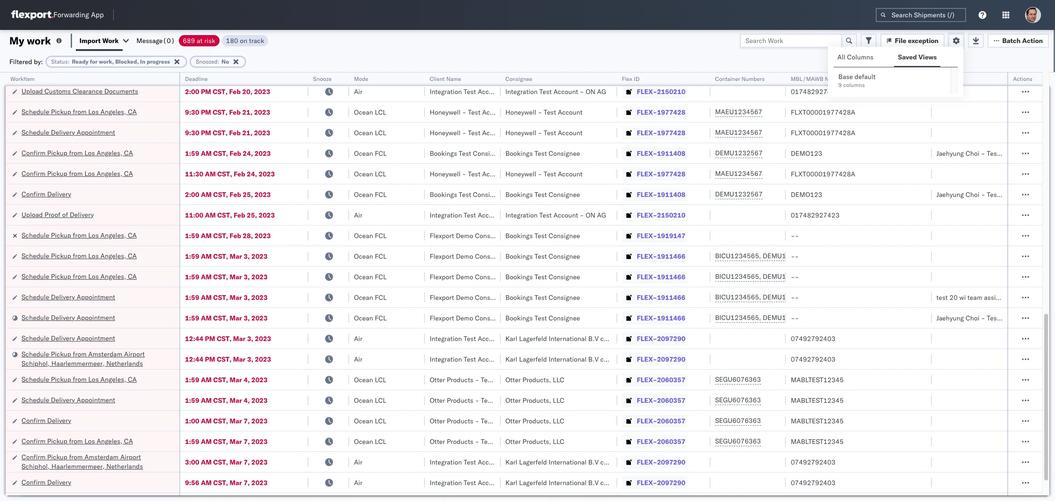 Task type: describe. For each thing, give the bounding box(es) containing it.
integration for sixth schedule delivery appointment link from the bottom of the page
[[430, 67, 462, 75]]

4 schedule delivery appointment button from the top
[[22, 313, 115, 323]]

2 llc from the top
[[553, 396, 564, 405]]

5 schedule pickup from los angeles, ca link from the top
[[22, 375, 137, 384]]

11:00 am cst, feb 25, 2023
[[185, 211, 275, 219]]

3 mabltest12345 from the top
[[791, 417, 844, 425]]

5 ocean from the top
[[354, 190, 373, 199]]

message
[[136, 36, 163, 45]]

schedule pickup from amsterdam airport schiphol, haarlemmermeer, netherlands button
[[22, 349, 167, 369]]

3, for the schedule pickup from amsterdam airport schiphol, haarlemmermeer, netherlands link
[[247, 355, 253, 363]]

1 ocean from the top
[[354, 108, 373, 116]]

saved
[[898, 53, 917, 61]]

7, for 9:56 am cst, mar 7, 2023
[[244, 479, 250, 487]]

flex-1977428 for confirm pickup from los angeles, ca
[[637, 170, 685, 178]]

bookings for confirm delivery link corresponding to 2:00 am cst, feb 25, 2023
[[505, 190, 533, 199]]

3 ocean from the top
[[354, 149, 373, 158]]

flex
[[622, 75, 632, 82]]

1:59 am cst, feb 28, 2023
[[185, 231, 271, 240]]

bleckmann for schedule delivery appointment
[[613, 334, 646, 343]]

7 lcl from the top
[[375, 437, 386, 446]]

wi
[[959, 293, 966, 302]]

flex- for confirm delivery link related to 9:56 am cst, mar 7, 2023
[[637, 479, 657, 487]]

confirm pickup from amsterdam airport schiphol, haarlemmermeer, netherlands button
[[22, 452, 167, 472]]

3 ocean lcl from the top
[[354, 170, 386, 178]]

5 ocean lcl from the top
[[354, 396, 386, 405]]

jaehyung for 1:59 am cst, feb 24, 2023
[[936, 149, 964, 158]]

4 otter products - test account from the top
[[430, 437, 520, 446]]

1 schedule pickup from los angeles, ca link from the top
[[22, 107, 137, 116]]

id
[[634, 75, 640, 82]]

2:30 pm cst, feb 17, 2023
[[185, 67, 270, 75]]

team
[[968, 293, 982, 302]]

progress
[[147, 58, 170, 65]]

2 flxt00001977428a from the top
[[791, 128, 855, 137]]

confirm pickup from amsterdam airport schiphol, haarlemmermeer, netherlands link
[[22, 452, 167, 471]]

mode button
[[349, 73, 416, 83]]

6 ocean lcl from the top
[[354, 417, 386, 425]]

base default 9 columns
[[838, 73, 876, 88]]

confirm pickup from los angeles, ca button for 1:59 am cst, feb 24, 2023
[[22, 148, 133, 158]]

import
[[80, 36, 101, 45]]

message (0)
[[136, 36, 175, 45]]

07492792403 for schedule pickup from amsterdam airport schiphol, haarlemmermeer, netherlands
[[791, 355, 836, 363]]

28,
[[243, 231, 253, 240]]

9 flex- from the top
[[637, 231, 657, 240]]

20
[[950, 293, 958, 302]]

3 schedule pickup from los angeles, ca button from the top
[[22, 272, 137, 282]]

snoozed : no
[[196, 58, 229, 65]]

3:00 am cst, mar 7, 2023
[[185, 458, 268, 466]]

batch
[[1002, 36, 1021, 45]]

schedule for 3rd the 'schedule pickup from los angeles, ca' "link" from the bottom of the page
[[22, 252, 49, 260]]

bookings test consignee for confirm delivery link corresponding to 2:00 am cst, feb 25, 2023
[[505, 190, 580, 199]]

3 segu6076363 from the top
[[715, 417, 761, 425]]

mode
[[354, 75, 368, 82]]

resize handle column header for mbl/mawb numbers
[[921, 73, 932, 501]]

batch action button
[[988, 33, 1049, 48]]

3 schedule delivery appointment button from the top
[[22, 292, 115, 303]]

1 digital from the left
[[536, 67, 556, 75]]

2 flex-2060357 from the top
[[637, 396, 685, 405]]

haarlemmermeer, for confirm
[[51, 462, 105, 471]]

1911408 for 2:00 am cst, feb 25, 2023
[[657, 190, 685, 199]]

3 flex-2060357 from the top
[[637, 417, 685, 425]]

1 9:30 pm cst, feb 21, 2023 from the top
[[185, 108, 270, 116]]

international for confirm pickup from amsterdam airport schiphol, haarlemmermeer, netherlands
[[549, 458, 587, 466]]

1:00 am cst, mar 7, 2023
[[185, 417, 268, 425]]

3 products, from the top
[[523, 417, 551, 425]]

assignment
[[984, 293, 1018, 302]]

11:00
[[185, 211, 203, 219]]

agent for 1:59 am cst, feb 24, 2023
[[1037, 149, 1055, 158]]

amsterdam for confirm pickup from amsterdam airport schiphol, haarlemmermeer, netherlands
[[84, 453, 119, 461]]

3 confirm pickup from los angeles, ca button from the top
[[22, 437, 133, 447]]

forwarding
[[53, 11, 89, 19]]

feb up 1:59 am cst, feb 24, 2023
[[229, 128, 241, 137]]

1 1:59 am cst, mar 3, 2023 from the top
[[185, 252, 268, 261]]

2 1:59 am cst, mar 4, 2023 from the top
[[185, 396, 268, 405]]

6 ocean from the top
[[354, 231, 373, 240]]

2 flex-1977428 from the top
[[637, 128, 685, 137]]

2 ocean from the top
[[354, 128, 373, 137]]

5 schedule delivery appointment link from the top
[[22, 334, 115, 343]]

deadline
[[185, 75, 208, 82]]

2 4, from the top
[[244, 396, 250, 405]]

columns
[[847, 53, 874, 61]]

3, for 5th schedule delivery appointment link
[[247, 334, 253, 343]]

karl lagerfeld international b.v c/o bleckmann for schedule pickup from amsterdam airport schiphol, haarlemmermeer, netherlands
[[505, 355, 646, 363]]

4 mabltest12345 from the top
[[791, 437, 844, 446]]

4 ocean lcl from the top
[[354, 376, 386, 384]]

bookings test consignee for fourth schedule delivery appointment link from the bottom of the page
[[505, 293, 580, 302]]

choi for 1:59 am cst, mar 3, 2023
[[966, 314, 979, 322]]

4 flex-2060357 from the top
[[637, 437, 685, 446]]

import work
[[80, 36, 119, 45]]

1 ocean lcl from the top
[[354, 108, 386, 116]]

4 schedule delivery appointment link from the top
[[22, 313, 115, 322]]

demo for 4th schedule delivery appointment link
[[456, 314, 473, 322]]

24, for 1:59 am cst, feb 24, 2023
[[243, 149, 253, 158]]

blocked,
[[115, 58, 139, 65]]

1 demo from the top
[[456, 231, 473, 240]]

2 flexport from the top
[[430, 252, 454, 261]]

b.v for schedule delivery appointment
[[588, 334, 599, 343]]

demo for 4th the 'schedule pickup from los angeles, ca' "link" from the top of the page
[[456, 273, 473, 281]]

180
[[226, 36, 238, 45]]

cst, for confirm pickup from amsterdam airport schiphol, haarlemmermeer, netherlands link
[[213, 458, 228, 466]]

resize handle column header for flex id
[[699, 73, 710, 501]]

3, for 4th schedule delivery appointment link
[[244, 314, 250, 322]]

all columns button
[[834, 49, 879, 67]]

1 western from the left
[[510, 67, 535, 75]]

2 21, from the top
[[242, 128, 252, 137]]

flex-1977428 for schedule pickup from los angeles, ca
[[637, 108, 685, 116]]

1911408 for 1:59 am cst, feb 24, 2023
[[657, 149, 685, 158]]

columns
[[843, 81, 865, 88]]

1 lcl from the top
[[375, 108, 386, 116]]

of
[[62, 210, 68, 219]]

feb for confirm pickup from los angeles, ca button corresponding to 11:30 am cst, feb 24, 2023
[[234, 170, 245, 178]]

flex- for 11:30 am cst, feb 24, 2023's confirm pickup from los angeles, ca 'link'
[[637, 170, 657, 178]]

appointment for fifth schedule delivery appointment link from the bottom of the page
[[77, 128, 115, 136]]

flex- for 4th schedule delivery appointment link
[[637, 314, 657, 322]]

snooze
[[313, 75, 332, 82]]

4 flex- from the top
[[637, 128, 657, 137]]

upload for upload customs clearance documents
[[22, 87, 43, 95]]

2 9:30 from the top
[[185, 128, 199, 137]]

2 products, from the top
[[523, 396, 551, 405]]

cst, for confirm delivery link corresponding to 1:00 am cst, mar 7, 2023
[[213, 417, 228, 425]]

11 ocean from the top
[[354, 376, 373, 384]]

20,
[[242, 87, 252, 96]]

upload proof of delivery link
[[22, 210, 94, 219]]

schedule for fifth schedule delivery appointment link from the bottom of the page
[[22, 128, 49, 136]]

saved views
[[898, 53, 937, 61]]

2 otter products - test account from the top
[[430, 396, 520, 405]]

6 schedule delivery appointment link from the top
[[22, 395, 115, 405]]

9 ocean from the top
[[354, 293, 373, 302]]

c/o for schedule pickup from amsterdam airport schiphol, haarlemmermeer, netherlands
[[600, 355, 612, 363]]

netherlands for schedule pickup from amsterdam airport schiphol, haarlemmermeer, netherlands
[[106, 359, 143, 368]]

schedule pickup from los angeles, ca for 3rd the 'schedule pickup from los angeles, ca' "link" from the bottom of the page
[[22, 252, 137, 260]]

pickup for 11:30 am cst, feb 24, 2023's confirm pickup from los angeles, ca 'link'
[[47, 169, 67, 178]]

exception
[[908, 36, 939, 45]]

confirm delivery button for 1:00 am cst, mar 7, 2023
[[22, 416, 71, 426]]

bookings test consignee for 1:59 am cst, feb 24, 2023's confirm pickup from los angeles, ca 'link'
[[505, 149, 580, 158]]

17,
[[242, 67, 252, 75]]

confirm for 2:00
[[22, 190, 45, 198]]

1 flexport from the top
[[430, 231, 454, 240]]

destination for 1:59 am cst, feb 24, 2023
[[1001, 149, 1035, 158]]

-- for fourth "schedule delivery appointment" button from the bottom of the page
[[791, 293, 799, 302]]

air for schedule pickup from amsterdam airport schiphol, haarlemmermeer, netherlands button
[[354, 355, 362, 363]]

2 western from the left
[[586, 67, 610, 75]]

2 schedule delivery appointment link from the top
[[22, 128, 115, 137]]

confirm delivery link for 1:00 am cst, mar 7, 2023
[[22, 416, 71, 425]]

flex-2097290 for confirm delivery
[[637, 479, 685, 487]]

2097290 for schedule pickup from amsterdam airport schiphol, haarlemmermeer, netherlands
[[657, 355, 685, 363]]

5 schedule delivery appointment button from the top
[[22, 334, 115, 344]]

schedule pickup from amsterdam airport schiphol, haarlemmermeer, netherlands
[[22, 350, 145, 368]]

forwarding app
[[53, 11, 104, 19]]

4 segu6076363 from the top
[[715, 437, 761, 446]]

5 lcl from the top
[[375, 396, 386, 405]]

1 otter products, llc from the top
[[505, 376, 564, 384]]

views
[[919, 53, 937, 61]]

2:00 pm cst, feb 20, 2023
[[185, 87, 270, 96]]

demo for fourth schedule delivery appointment link from the bottom of the page
[[456, 293, 473, 302]]

test 20 wi team assignment
[[936, 293, 1018, 302]]

6 lcl from the top
[[375, 417, 386, 425]]

flex- for 1:59 am cst, feb 24, 2023's confirm pickup from los angeles, ca 'link'
[[637, 149, 657, 158]]

2 maeu1234567 from the top
[[715, 128, 762, 137]]

1 schedule delivery appointment from the top
[[22, 66, 115, 75]]

delivery for 1st schedule delivery appointment link from the bottom
[[51, 396, 75, 404]]

upload proof of delivery button
[[22, 210, 94, 220]]

schedule pickup from amsterdam airport schiphol, haarlemmermeer, netherlands link
[[22, 349, 167, 368]]

4 flexport from the top
[[430, 293, 454, 302]]

all
[[837, 53, 845, 61]]

flex-2001714
[[637, 67, 685, 75]]

cst, for 4th the 'schedule pickup from los angeles, ca' "link" from the top of the page
[[213, 273, 228, 281]]

mbl/mawb numbers
[[791, 75, 848, 82]]

7 air from the top
[[354, 479, 362, 487]]

2:00 am cst, feb 25, 2023
[[185, 190, 271, 199]]

snoozed
[[196, 58, 217, 65]]

track
[[249, 36, 264, 45]]

demo123 for 2:00 am cst, feb 25, 2023
[[791, 190, 822, 199]]

by:
[[34, 57, 43, 66]]

2001714
[[657, 67, 685, 75]]

app
[[91, 11, 104, 19]]

actions
[[1013, 75, 1032, 82]]

flexport. image
[[11, 10, 53, 20]]

2 9:30 pm cst, feb 21, 2023 from the top
[[185, 128, 270, 137]]

jaehyung choi - test destination agent for 1:59 am cst, feb 24, 2023
[[936, 149, 1055, 158]]

mbl/mawb numbers button
[[786, 73, 922, 83]]

los for 3rd the 'schedule pickup from los angeles, ca' "link" from the bottom of the page
[[88, 252, 99, 260]]

7 1:59 from the top
[[185, 376, 199, 384]]

pickup for 1:59 am cst, feb 24, 2023's confirm pickup from los angeles, ca 'link'
[[47, 149, 67, 157]]

4 2060357 from the top
[[657, 437, 685, 446]]

integration for confirm delivery link related to 9:56 am cst, mar 7, 2023
[[430, 479, 462, 487]]

cst, for confirm delivery link corresponding to 2:00 am cst, feb 25, 2023
[[213, 190, 228, 199]]

client
[[430, 75, 445, 82]]

3 ocean fcl from the top
[[354, 231, 387, 240]]

delivery for confirm delivery link corresponding to 1:00 am cst, mar 7, 2023
[[47, 416, 71, 425]]

ready
[[72, 58, 88, 65]]

3 2060357 from the top
[[657, 417, 685, 425]]

1 integration test account - western digital from the left
[[430, 67, 556, 75]]

saved views button
[[894, 49, 941, 67]]

flex-2097290 for schedule pickup from amsterdam airport schiphol, haarlemmermeer, netherlands
[[637, 355, 685, 363]]

feb up '11:00 am cst, feb 25, 2023'
[[230, 190, 241, 199]]

4 products, from the top
[[523, 437, 551, 446]]

6 1:59 from the top
[[185, 314, 199, 322]]

delivery for fifth schedule delivery appointment link from the bottom of the page
[[51, 128, 75, 136]]

5 fcl from the top
[[375, 273, 387, 281]]

pickup for 2nd the 'schedule pickup from los angeles, ca' "link" from the top of the page
[[51, 231, 71, 239]]

4 otter products, llc from the top
[[505, 437, 564, 446]]

3 1:59 am cst, mar 3, 2023 from the top
[[185, 293, 268, 302]]

no
[[222, 58, 229, 65]]

3 lcl from the top
[[375, 170, 386, 178]]

integration test account - karl lagerfeld for confirm pickup from amsterdam airport schiphol, haarlemmermeer, netherlands
[[430, 458, 552, 466]]

status
[[51, 58, 68, 65]]

3 otter products, llc from the top
[[505, 417, 564, 425]]

7 ocean from the top
[[354, 252, 373, 261]]

proof
[[45, 210, 60, 219]]

flex-2150210 for 2:00 pm cst, feb 20, 2023
[[637, 87, 685, 96]]

work,
[[99, 58, 114, 65]]

appointment for fourth schedule delivery appointment link from the bottom of the page
[[77, 293, 115, 301]]

3 fcl from the top
[[375, 231, 387, 240]]

workitem button
[[6, 73, 170, 83]]

017482927423 for 2:00 pm cst, feb 20, 2023
[[791, 87, 840, 96]]

resize handle column header for container numbers
[[775, 73, 786, 501]]

cst, for confirm delivery link related to 9:56 am cst, mar 7, 2023
[[213, 479, 228, 487]]

1:00
[[185, 417, 199, 425]]

name
[[446, 75, 461, 82]]

11:30
[[185, 170, 203, 178]]

1911466 for 3rd the 'schedule pickup from los angeles, ca' "link" from the bottom of the page
[[657, 252, 685, 261]]

2 digital from the left
[[612, 67, 631, 75]]

1 segu6076363 from the top
[[715, 375, 761, 384]]

from for confirm pickup from amsterdam airport schiphol, haarlemmermeer, netherlands link
[[69, 453, 83, 461]]

operator
[[936, 75, 959, 82]]

client name button
[[425, 73, 491, 83]]

from for 1:59 am cst, feb 24, 2023's confirm pickup from los angeles, ca 'link'
[[69, 149, 83, 157]]

flex- for the upload proof of delivery link
[[637, 211, 657, 219]]

default
[[855, 73, 876, 81]]

bleckmann for confirm delivery
[[613, 479, 646, 487]]

4 fcl from the top
[[375, 252, 387, 261]]

destination for 1:59 am cst, mar 3, 2023
[[1001, 314, 1035, 322]]

5 confirm from the top
[[22, 437, 45, 445]]

2 schedule pickup from los angeles, ca button from the top
[[22, 251, 137, 261]]

1 mabltest12345 from the top
[[791, 376, 844, 384]]

1:59 am cst, feb 24, 2023
[[185, 149, 271, 158]]

flex-2150210 for 11:00 am cst, feb 25, 2023
[[637, 211, 685, 219]]

demo123 for 1:59 am cst, feb 24, 2023
[[791, 149, 822, 158]]

1 4, from the top
[[244, 376, 250, 384]]

1 -- from the top
[[791, 231, 799, 240]]

mar for confirm delivery link corresponding to 1:00 am cst, mar 7, 2023
[[230, 417, 242, 425]]

filtered
[[9, 57, 32, 66]]

customs
[[45, 87, 71, 95]]

1 9:30 from the top
[[185, 108, 199, 116]]

schiphol, for schedule
[[22, 359, 50, 368]]

2 schedule pickup from los angeles, ca link from the top
[[22, 231, 137, 240]]



Task type: vqa. For each thing, say whether or not it's contained in the screenshot.


Task type: locate. For each thing, give the bounding box(es) containing it.
1 vertical spatial flex-2150210
[[637, 211, 685, 219]]

1 vertical spatial 25,
[[247, 211, 257, 219]]

0 vertical spatial 12:44
[[185, 334, 203, 343]]

3 confirm from the top
[[22, 190, 45, 198]]

schedule for 1st schedule delivery appointment link from the bottom
[[22, 396, 49, 404]]

2 2060357 from the top
[[657, 396, 685, 405]]

1 vertical spatial 1977428
[[657, 128, 685, 137]]

airport inside schedule pickup from amsterdam airport schiphol, haarlemmermeer, netherlands
[[124, 350, 145, 358]]

2 1911408 from the top
[[657, 190, 685, 199]]

0 vertical spatial flxt00001977428a
[[791, 108, 855, 116]]

flex-1911408 button
[[622, 147, 687, 160], [622, 147, 687, 160], [622, 188, 687, 201], [622, 188, 687, 201]]

3 jaehyung choi - test destination agent from the top
[[936, 314, 1055, 322]]

demo for 3rd the 'schedule pickup from los angeles, ca' "link" from the bottom of the page
[[456, 252, 473, 261]]

0 vertical spatial netherlands
[[106, 359, 143, 368]]

flex-1911466 for 3rd the 'schedule pickup from los angeles, ca' "link" from the bottom of the page
[[637, 252, 685, 261]]

feb for upload proof of delivery button
[[234, 211, 245, 219]]

delivery for confirm delivery link related to 9:56 am cst, mar 7, 2023
[[47, 478, 71, 487]]

2 07492792403 from the top
[[791, 355, 836, 363]]

1 1911466 from the top
[[657, 252, 685, 261]]

1 horizontal spatial digital
[[612, 67, 631, 75]]

amsterdam inside confirm pickup from amsterdam airport schiphol, haarlemmermeer, netherlands
[[84, 453, 119, 461]]

cst, for the schedule pickup from amsterdam airport schiphol, haarlemmermeer, netherlands link
[[217, 355, 232, 363]]

(0)
[[163, 36, 175, 45]]

bookings for 1:59 am cst, feb 24, 2023's confirm pickup from los angeles, ca 'link'
[[505, 149, 533, 158]]

2150210 up 1919147
[[657, 211, 685, 219]]

1 schedule from the top
[[22, 66, 49, 75]]

flex id button
[[617, 73, 701, 83]]

forwarding app link
[[11, 10, 104, 20]]

2 schedule delivery appointment button from the top
[[22, 128, 115, 138]]

1 products, from the top
[[523, 376, 551, 384]]

1 bicu1234565, from the top
[[715, 252, 761, 260]]

ocean lcl
[[354, 108, 386, 116], [354, 128, 386, 137], [354, 170, 386, 178], [354, 376, 386, 384], [354, 396, 386, 405], [354, 417, 386, 425], [354, 437, 386, 446]]

confirm delivery button for 9:56 am cst, mar 7, 2023
[[22, 478, 71, 488]]

7 ocean fcl from the top
[[354, 314, 387, 322]]

1 vertical spatial haarlemmermeer,
[[51, 462, 105, 471]]

bicu1234565, demu1232567 for 3rd the 'schedule pickup from los angeles, ca' "link" from the bottom of the page
[[715, 252, 810, 260]]

flex-2150210 down flex id button
[[637, 87, 685, 96]]

integration
[[430, 67, 462, 75], [505, 67, 538, 75], [430, 87, 462, 96], [505, 87, 538, 96], [430, 211, 462, 219], [505, 211, 538, 219], [430, 334, 462, 343], [430, 355, 462, 363], [430, 458, 462, 466], [430, 479, 462, 487]]

1 vertical spatial confirm pickup from los angeles, ca
[[22, 169, 133, 178]]

container
[[715, 75, 740, 82]]

c/o for confirm pickup from amsterdam airport schiphol, haarlemmermeer, netherlands
[[600, 458, 612, 466]]

1 vertical spatial netherlands
[[106, 462, 143, 471]]

file exception
[[895, 36, 939, 45]]

numbers for mbl/mawb numbers
[[825, 75, 848, 82]]

filtered by:
[[9, 57, 43, 66]]

2 2150210 from the top
[[657, 211, 685, 219]]

confirm pickup from los angeles, ca
[[22, 149, 133, 157], [22, 169, 133, 178], [22, 437, 133, 445]]

delivery for 5th schedule delivery appointment link
[[51, 334, 75, 342]]

import work button
[[80, 36, 119, 45]]

11:30 am cst, feb 24, 2023
[[185, 170, 275, 178]]

0 vertical spatial schiphol,
[[22, 359, 50, 368]]

1 vertical spatial 9:30 pm cst, feb 21, 2023
[[185, 128, 270, 137]]

6 ocean fcl from the top
[[354, 293, 387, 302]]

flex-1911408
[[637, 149, 685, 158], [637, 190, 685, 199]]

-- for second schedule pickup from los angeles, ca button from the bottom
[[791, 273, 799, 281]]

1 vertical spatial jaehyung
[[936, 190, 964, 199]]

3:00
[[185, 458, 199, 466]]

flex- for 3rd the 'schedule pickup from los angeles, ca' "link" from the bottom of the page
[[637, 252, 657, 261]]

consignee inside 'button'
[[505, 75, 532, 82]]

0 horizontal spatial digital
[[536, 67, 556, 75]]

llc
[[553, 376, 564, 384], [553, 396, 564, 405], [553, 417, 564, 425], [553, 437, 564, 446]]

0 vertical spatial 1977428
[[657, 108, 685, 116]]

international for schedule delivery appointment
[[549, 334, 587, 343]]

feb left the 28,
[[230, 231, 241, 240]]

my work
[[9, 34, 51, 47]]

products,
[[523, 376, 551, 384], [523, 396, 551, 405], [523, 417, 551, 425], [523, 437, 551, 446]]

haarlemmermeer, inside schedule pickup from amsterdam airport schiphol, haarlemmermeer, netherlands
[[51, 359, 105, 368]]

9:30 pm cst, feb 21, 2023 down 2:00 pm cst, feb 20, 2023
[[185, 108, 270, 116]]

3 schedule pickup from los angeles, ca link from the top
[[22, 251, 137, 261]]

2 12:44 pm cst, mar 3, 2023 from the top
[[185, 355, 271, 363]]

2 7, from the top
[[244, 437, 250, 446]]

flexport demo consignee for 3rd the 'schedule pickup from los angeles, ca' "link" from the bottom of the page
[[430, 252, 506, 261]]

schiphol, inside schedule pickup from amsterdam airport schiphol, haarlemmermeer, netherlands
[[22, 359, 50, 368]]

flexport demo consignee for 4th schedule delivery appointment link
[[430, 314, 506, 322]]

bookings for fourth schedule delivery appointment link from the bottom of the page
[[505, 293, 533, 302]]

file
[[895, 36, 906, 45]]

from for 3rd the 'schedule pickup from los angeles, ca' "link" from the bottom of the page
[[73, 252, 87, 260]]

flex-1919147 button
[[622, 229, 687, 242], [622, 229, 687, 242]]

confirm delivery link for 9:56 am cst, mar 7, 2023
[[22, 478, 71, 487]]

file exception button
[[880, 33, 945, 48], [880, 33, 945, 48]]

2 mabltest12345 from the top
[[791, 396, 844, 405]]

mbl/mawb
[[791, 75, 823, 82]]

1 vertical spatial choi
[[966, 190, 979, 199]]

1 flex-2150210 from the top
[[637, 87, 685, 96]]

consignee
[[505, 75, 532, 82], [473, 149, 504, 158], [549, 149, 580, 158], [473, 190, 504, 199], [549, 190, 580, 199], [475, 231, 506, 240], [549, 231, 580, 240], [475, 252, 506, 261], [549, 252, 580, 261], [475, 273, 506, 281], [549, 273, 580, 281], [475, 293, 506, 302], [549, 293, 580, 302], [475, 314, 506, 322], [549, 314, 580, 322]]

18 flex- from the top
[[637, 417, 657, 425]]

haarlemmermeer, inside confirm pickup from amsterdam airport schiphol, haarlemmermeer, netherlands
[[51, 462, 105, 471]]

25, down the 11:30 am cst, feb 24, 2023
[[243, 190, 253, 199]]

1 1911408 from the top
[[657, 149, 685, 158]]

1 flex-2097290 from the top
[[637, 334, 685, 343]]

pickup inside schedule pickup from amsterdam airport schiphol, haarlemmermeer, netherlands
[[51, 350, 71, 358]]

0 vertical spatial maeu1234567
[[715, 108, 762, 116]]

cst, for 1:59 am cst, feb 24, 2023's confirm pickup from los angeles, ca 'link'
[[213, 149, 228, 158]]

5 flexport demo consignee from the top
[[430, 314, 506, 322]]

2 confirm pickup from los angeles, ca link from the top
[[22, 169, 133, 178]]

3 2097290 from the top
[[657, 458, 685, 466]]

3 flexport from the top
[[430, 273, 454, 281]]

schedule delivery appointment button
[[22, 66, 115, 76], [22, 128, 115, 138], [22, 292, 115, 303], [22, 313, 115, 323], [22, 334, 115, 344], [22, 395, 115, 406]]

choi
[[966, 149, 979, 158], [966, 190, 979, 199], [966, 314, 979, 322]]

flex id
[[622, 75, 640, 82]]

21, down the 20,
[[242, 108, 252, 116]]

20 flex- from the top
[[637, 458, 657, 466]]

resize handle column header
[[168, 73, 179, 501], [297, 73, 309, 501], [338, 73, 349, 501], [414, 73, 425, 501], [489, 73, 501, 501], [606, 73, 617, 501], [699, 73, 710, 501], [775, 73, 786, 501], [921, 73, 932, 501], [996, 73, 1008, 501], [1031, 73, 1042, 501]]

3 agent from the top
[[1037, 314, 1055, 322]]

3 1:59 from the top
[[185, 252, 199, 261]]

delivery for confirm delivery link corresponding to 2:00 am cst, feb 25, 2023
[[47, 190, 71, 198]]

from inside schedule pickup from amsterdam airport schiphol, haarlemmermeer, netherlands
[[73, 350, 87, 358]]

25, up the 28,
[[247, 211, 257, 219]]

pm
[[201, 67, 211, 75], [201, 87, 211, 96], [201, 108, 211, 116], [201, 128, 211, 137], [205, 334, 215, 343], [205, 355, 215, 363]]

1 vertical spatial schiphol,
[[22, 462, 50, 471]]

7, up the 1:59 am cst, mar 7, 2023 on the left bottom
[[244, 417, 250, 425]]

12:44
[[185, 334, 203, 343], [185, 355, 203, 363]]

2 confirm from the top
[[22, 169, 45, 178]]

3 confirm pickup from los angeles, ca link from the top
[[22, 437, 133, 446]]

flex- for sixth schedule delivery appointment link from the bottom of the page
[[637, 67, 657, 75]]

3 flex-1911466 from the top
[[637, 293, 685, 302]]

0 vertical spatial 1:59 am cst, mar 4, 2023
[[185, 376, 268, 384]]

ca for 4th the 'schedule pickup from los angeles, ca' "link" from the top of the page
[[128, 272, 137, 281]]

confirm inside confirm pickup from amsterdam airport schiphol, haarlemmermeer, netherlands
[[22, 453, 45, 461]]

0 vertical spatial jaehyung
[[936, 149, 964, 158]]

confirm delivery for 2:00 am cst, feb 25, 2023
[[22, 190, 71, 198]]

0 vertical spatial agent
[[1037, 149, 1055, 158]]

1 schedule delivery appointment button from the top
[[22, 66, 115, 76]]

2 vertical spatial jaehyung
[[936, 314, 964, 322]]

honeywell - test account
[[430, 108, 507, 116], [505, 108, 583, 116], [430, 128, 507, 137], [505, 128, 583, 137], [430, 170, 507, 178], [505, 170, 583, 178]]

0 vertical spatial demo123
[[791, 149, 822, 158]]

integration for 5th schedule delivery appointment link
[[430, 334, 462, 343]]

1 vertical spatial 1911408
[[657, 190, 685, 199]]

schiphol, inside confirm pickup from amsterdam airport schiphol, haarlemmermeer, netherlands
[[22, 462, 50, 471]]

1919147
[[657, 231, 685, 240]]

1 vertical spatial 4,
[[244, 396, 250, 405]]

mar for 3rd the 'schedule pickup from los angeles, ca' "link" from the bottom of the page
[[230, 252, 242, 261]]

:
[[68, 58, 69, 65], [217, 58, 219, 65]]

schedule
[[22, 66, 49, 75], [22, 107, 49, 116], [22, 128, 49, 136], [22, 231, 49, 239], [22, 252, 49, 260], [22, 272, 49, 281], [22, 293, 49, 301], [22, 313, 49, 322], [22, 334, 49, 342], [22, 350, 49, 358], [22, 375, 49, 384], [22, 396, 49, 404]]

1 vertical spatial confirm delivery
[[22, 416, 71, 425]]

2 vertical spatial confirm delivery link
[[22, 478, 71, 487]]

0 vertical spatial 24,
[[243, 149, 253, 158]]

1 vertical spatial flxt00001977428a
[[791, 128, 855, 137]]

5 ocean fcl from the top
[[354, 273, 387, 281]]

bleckmann for schedule pickup from amsterdam airport schiphol, haarlemmermeer, netherlands
[[613, 355, 646, 363]]

3 b.v from the top
[[588, 458, 599, 466]]

1 karl lagerfeld international b.v c/o bleckmann from the top
[[505, 334, 646, 343]]

12:44 pm cst, mar 3, 2023 for schedule delivery appointment
[[185, 334, 271, 343]]

airport for schedule pickup from amsterdam airport schiphol, haarlemmermeer, netherlands
[[124, 350, 145, 358]]

air for upload proof of delivery button
[[354, 211, 362, 219]]

9 1:59 from the top
[[185, 437, 199, 446]]

client name
[[430, 75, 461, 82]]

confirm pickup from los angeles, ca for 1:59 am cst, feb 24, 2023
[[22, 149, 133, 157]]

2 vertical spatial confirm pickup from los angeles, ca
[[22, 437, 133, 445]]

los for 2nd the 'schedule pickup from los angeles, ca' "link" from the top of the page
[[88, 231, 99, 239]]

my
[[9, 34, 24, 47]]

07492792403 for schedule delivery appointment
[[791, 334, 836, 343]]

flex-
[[637, 67, 657, 75], [637, 87, 657, 96], [637, 108, 657, 116], [637, 128, 657, 137], [637, 149, 657, 158], [637, 170, 657, 178], [637, 190, 657, 199], [637, 211, 657, 219], [637, 231, 657, 240], [637, 252, 657, 261], [637, 273, 657, 281], [637, 293, 657, 302], [637, 314, 657, 322], [637, 334, 657, 343], [637, 355, 657, 363], [637, 376, 657, 384], [637, 396, 657, 405], [637, 417, 657, 425], [637, 437, 657, 446], [637, 458, 657, 466], [637, 479, 657, 487]]

1 vertical spatial flex-1977428
[[637, 128, 685, 137]]

from for fifth the 'schedule pickup from los angeles, ca' "link" from the bottom of the page
[[73, 107, 87, 116]]

1 otter products - test account from the top
[[430, 376, 520, 384]]

2150210 down flex id button
[[657, 87, 685, 96]]

lagerfeld
[[519, 334, 547, 343], [524, 334, 552, 343], [519, 355, 547, 363], [524, 355, 552, 363], [519, 458, 547, 466], [524, 458, 552, 466], [519, 479, 547, 487], [524, 479, 552, 487]]

upload customs clearance documents button
[[22, 86, 138, 97]]

in
[[140, 58, 145, 65]]

destination for 2:00 am cst, feb 25, 2023
[[1001, 190, 1035, 199]]

work
[[102, 36, 119, 45]]

karl
[[505, 334, 517, 343], [510, 334, 522, 343], [505, 355, 517, 363], [510, 355, 522, 363], [505, 458, 517, 466], [510, 458, 522, 466], [505, 479, 517, 487], [510, 479, 522, 487]]

0 vertical spatial confirm delivery
[[22, 190, 71, 198]]

base
[[838, 73, 853, 81]]

3 confirm delivery from the top
[[22, 478, 71, 487]]

from inside confirm pickup from amsterdam airport schiphol, haarlemmermeer, netherlands
[[69, 453, 83, 461]]

4 demo from the top
[[456, 293, 473, 302]]

air for second "schedule delivery appointment" button from the bottom
[[354, 334, 362, 343]]

am
[[201, 149, 212, 158], [205, 170, 216, 178], [201, 190, 212, 199], [205, 211, 216, 219], [201, 231, 212, 240], [201, 252, 212, 261], [201, 273, 212, 281], [201, 293, 212, 302], [201, 314, 212, 322], [201, 376, 212, 384], [201, 396, 212, 405], [201, 417, 212, 425], [201, 437, 212, 446], [201, 458, 212, 466], [201, 479, 212, 487]]

21, up 1:59 am cst, feb 24, 2023
[[242, 128, 252, 137]]

1 flex-2060357 from the top
[[637, 376, 685, 384]]

upload left proof
[[22, 210, 43, 219]]

4 7, from the top
[[244, 479, 250, 487]]

0 vertical spatial airport
[[124, 350, 145, 358]]

flex-1911466 button
[[622, 250, 687, 263], [622, 250, 687, 263], [622, 270, 687, 283], [622, 270, 687, 283], [622, 291, 687, 304], [622, 291, 687, 304], [622, 312, 687, 325], [622, 312, 687, 325]]

2 schedule delivery appointment from the top
[[22, 128, 115, 136]]

9:30 up 11:30
[[185, 128, 199, 137]]

1 vertical spatial confirm pickup from los angeles, ca link
[[22, 169, 133, 178]]

2 vertical spatial confirm delivery button
[[22, 478, 71, 488]]

airport inside confirm pickup from amsterdam airport schiphol, haarlemmermeer, netherlands
[[120, 453, 141, 461]]

2 vertical spatial maeu1234567
[[715, 169, 762, 178]]

feb left 17,
[[229, 67, 241, 75]]

upload proof of delivery
[[22, 210, 94, 219]]

1 1:59 am cst, mar 4, 2023 from the top
[[185, 376, 268, 384]]

los
[[88, 107, 99, 116], [84, 149, 95, 157], [84, 169, 95, 178], [88, 231, 99, 239], [88, 252, 99, 260], [88, 272, 99, 281], [88, 375, 99, 384], [84, 437, 95, 445]]

confirm delivery for 1:00 am cst, mar 7, 2023
[[22, 416, 71, 425]]

0 vertical spatial 2150210
[[657, 87, 685, 96]]

agent
[[1037, 149, 1055, 158], [1037, 190, 1055, 199], [1037, 314, 1055, 322]]

2 numbers from the left
[[825, 75, 848, 82]]

schedule inside schedule pickup from amsterdam airport schiphol, haarlemmermeer, netherlands
[[22, 350, 49, 358]]

: left no on the left top of page
[[217, 58, 219, 65]]

7 confirm from the top
[[22, 478, 45, 487]]

products
[[447, 376, 473, 384], [447, 396, 473, 405], [447, 417, 473, 425], [447, 437, 473, 446]]

risk
[[204, 36, 215, 45]]

flex-2150210 up flex-1919147
[[637, 211, 685, 219]]

0 vertical spatial 9:30 pm cst, feb 21, 2023
[[185, 108, 270, 116]]

netherlands inside confirm pickup from amsterdam airport schiphol, haarlemmermeer, netherlands
[[106, 462, 143, 471]]

0 vertical spatial confirm pickup from los angeles, ca link
[[22, 148, 133, 158]]

1 vertical spatial flex-1911408
[[637, 190, 685, 199]]

1 vertical spatial airport
[[120, 453, 141, 461]]

flex-2097290 for confirm pickup from amsterdam airport schiphol, haarlemmermeer, netherlands
[[637, 458, 685, 466]]

0 vertical spatial confirm pickup from los angeles, ca
[[22, 149, 133, 157]]

2 vertical spatial confirm delivery
[[22, 478, 71, 487]]

consignee button
[[501, 73, 608, 83]]

documents
[[104, 87, 138, 95]]

7, up "3:00 am cst, mar 7, 2023"
[[244, 437, 250, 446]]

b.v
[[588, 334, 599, 343], [588, 355, 599, 363], [588, 458, 599, 466], [588, 479, 599, 487]]

1 b.v from the top
[[588, 334, 599, 343]]

bicu1234565, for fourth schedule delivery appointment link from the bottom of the page
[[715, 293, 761, 301]]

4 ocean from the top
[[354, 170, 373, 178]]

choi for 2:00 am cst, feb 25, 2023
[[966, 190, 979, 199]]

0 vertical spatial 21,
[[242, 108, 252, 116]]

ca for 2nd the 'schedule pickup from los angeles, ca' "link" from the top of the page
[[128, 231, 137, 239]]

workitem
[[10, 75, 35, 82]]

1 vertical spatial confirm delivery link
[[22, 416, 71, 425]]

1 vertical spatial 21,
[[242, 128, 252, 137]]

4 appointment from the top
[[77, 313, 115, 322]]

1911466 for 4th schedule delivery appointment link
[[657, 314, 685, 322]]

3 products from the top
[[447, 417, 473, 425]]

0 horizontal spatial numbers
[[742, 75, 765, 82]]

feb left the 20,
[[229, 87, 241, 96]]

4 products from the top
[[447, 437, 473, 446]]

2 international from the top
[[549, 355, 587, 363]]

0 vertical spatial upload
[[22, 87, 43, 95]]

1 1:59 from the top
[[185, 149, 199, 158]]

confirm delivery button
[[22, 189, 71, 200], [22, 416, 71, 426], [22, 478, 71, 488]]

4 flex-2097290 from the top
[[637, 479, 685, 487]]

1 vertical spatial 2150210
[[657, 211, 685, 219]]

0 vertical spatial flex-2150210
[[637, 87, 685, 96]]

1 vertical spatial confirm delivery button
[[22, 416, 71, 426]]

3, for 3rd the 'schedule pickup from los angeles, ca' "link" from the bottom of the page
[[244, 252, 250, 261]]

0 vertical spatial flex-1911408
[[637, 149, 685, 158]]

2 karl lagerfeld international b.v c/o bleckmann from the top
[[505, 355, 646, 363]]

mar for confirm delivery link related to 9:56 am cst, mar 7, 2023
[[230, 479, 242, 487]]

1 21, from the top
[[242, 108, 252, 116]]

upload down workitem
[[22, 87, 43, 95]]

schedule delivery appointment link
[[22, 66, 115, 75], [22, 128, 115, 137], [22, 292, 115, 302], [22, 313, 115, 322], [22, 334, 115, 343], [22, 395, 115, 405]]

confirm delivery button for 2:00 am cst, feb 25, 2023
[[22, 189, 71, 200]]

2:00 for 2:00 am cst, feb 25, 2023
[[185, 190, 199, 199]]

2 vertical spatial choi
[[966, 314, 979, 322]]

angeles,
[[100, 107, 126, 116], [97, 149, 122, 157], [97, 169, 122, 178], [100, 231, 126, 239], [100, 252, 126, 260], [100, 272, 126, 281], [100, 375, 126, 384], [97, 437, 122, 445]]

6 schedule from the top
[[22, 272, 49, 281]]

2:00 for 2:00 pm cst, feb 20, 2023
[[185, 87, 199, 96]]

1 vertical spatial 9:30
[[185, 128, 199, 137]]

5 1:59 from the top
[[185, 293, 199, 302]]

1 vertical spatial maeu1234567
[[715, 128, 762, 137]]

1 air from the top
[[354, 67, 362, 75]]

0 horizontal spatial western
[[510, 67, 535, 75]]

1 vertical spatial upload
[[22, 210, 43, 219]]

3 7, from the top
[[244, 458, 250, 466]]

2 vertical spatial 1977428
[[657, 170, 685, 178]]

1 vertical spatial jaehyung choi - test destination agent
[[936, 190, 1055, 199]]

0 vertical spatial confirm pickup from los angeles, ca button
[[22, 148, 133, 158]]

1 2:00 from the top
[[185, 87, 199, 96]]

1 : from the left
[[68, 58, 69, 65]]

jaehyung choi - test destination agent for 1:59 am cst, mar 3, 2023
[[936, 314, 1055, 322]]

4 schedule pickup from los angeles, ca from the top
[[22, 272, 137, 281]]

confirm for 11:30
[[22, 169, 45, 178]]

25, for 2:00 am cst, feb 25, 2023
[[243, 190, 253, 199]]

0 vertical spatial 4,
[[244, 376, 250, 384]]

bookings for 3rd the 'schedule pickup from los angeles, ca' "link" from the bottom of the page
[[505, 252, 533, 261]]

--
[[791, 231, 799, 240], [791, 252, 799, 261], [791, 273, 799, 281], [791, 293, 799, 302], [791, 314, 799, 322]]

3 flxt00001977428a from the top
[[791, 170, 855, 178]]

: left ready
[[68, 58, 69, 65]]

flexport demo consignee for 4th the 'schedule pickup from los angeles, ca' "link" from the top of the page
[[430, 273, 506, 281]]

2 air from the top
[[354, 87, 362, 96]]

amsterdam inside schedule pickup from amsterdam airport schiphol, haarlemmermeer, netherlands
[[88, 350, 122, 358]]

1 horizontal spatial numbers
[[825, 75, 848, 82]]

Search Work text field
[[740, 33, 842, 48]]

0 vertical spatial 2:00
[[185, 87, 199, 96]]

0 vertical spatial jaehyung choi - test destination agent
[[936, 149, 1055, 158]]

1 llc from the top
[[553, 376, 564, 384]]

flex-1977428 button
[[622, 106, 687, 119], [622, 106, 687, 119], [622, 126, 687, 139], [622, 126, 687, 139], [622, 167, 687, 180], [622, 167, 687, 180]]

ocean
[[354, 108, 373, 116], [354, 128, 373, 137], [354, 149, 373, 158], [354, 170, 373, 178], [354, 190, 373, 199], [354, 231, 373, 240], [354, 252, 373, 261], [354, 273, 373, 281], [354, 293, 373, 302], [354, 314, 373, 322], [354, 376, 373, 384], [354, 396, 373, 405], [354, 417, 373, 425], [354, 437, 373, 446]]

mar for 4th the 'schedule pickup from los angeles, ca' "link" from the top of the page
[[230, 273, 242, 281]]

pickup for the schedule pickup from amsterdam airport schiphol, haarlemmermeer, netherlands link
[[51, 350, 71, 358]]

1 vertical spatial 12:44
[[185, 355, 203, 363]]

schiphol,
[[22, 359, 50, 368], [22, 462, 50, 471]]

feb up the 28,
[[234, 211, 245, 219]]

1 horizontal spatial western
[[586, 67, 610, 75]]

flxt00001977428a for confirm pickup from los angeles, ca
[[791, 170, 855, 178]]

1 vertical spatial confirm pickup from los angeles, ca button
[[22, 169, 133, 179]]

1 vertical spatial 1:59 am cst, mar 4, 2023
[[185, 396, 268, 405]]

2 vertical spatial confirm pickup from los angeles, ca button
[[22, 437, 133, 447]]

pickup inside confirm pickup from amsterdam airport schiphol, haarlemmermeer, netherlands
[[47, 453, 67, 461]]

mar for 4th schedule delivery appointment link
[[230, 314, 242, 322]]

017482927423
[[791, 87, 840, 96], [791, 211, 840, 219]]

2 : from the left
[[217, 58, 219, 65]]

2 segu6076363 from the top
[[715, 396, 761, 404]]

2 vertical spatial flex-1977428
[[637, 170, 685, 178]]

1 vertical spatial demo123
[[791, 190, 822, 199]]

2 lcl from the top
[[375, 128, 386, 137]]

9:56
[[185, 479, 199, 487]]

2 vertical spatial agent
[[1037, 314, 1055, 322]]

0 vertical spatial 12:44 pm cst, mar 3, 2023
[[185, 334, 271, 343]]

feb up the 11:30 am cst, feb 24, 2023
[[230, 149, 241, 158]]

5 air from the top
[[354, 355, 362, 363]]

0 vertical spatial haarlemmermeer,
[[51, 359, 105, 368]]

1911408
[[657, 149, 685, 158], [657, 190, 685, 199]]

2 netherlands from the top
[[106, 462, 143, 471]]

confirm delivery for 9:56 am cst, mar 7, 2023
[[22, 478, 71, 487]]

10 schedule from the top
[[22, 350, 49, 358]]

24,
[[243, 149, 253, 158], [247, 170, 257, 178]]

1 vertical spatial agent
[[1037, 190, 1055, 199]]

0 vertical spatial confirm delivery button
[[22, 189, 71, 200]]

0 vertical spatial amsterdam
[[88, 350, 122, 358]]

0 vertical spatial 1911408
[[657, 149, 685, 158]]

7, up 9:56 am cst, mar 7, 2023
[[244, 458, 250, 466]]

0 vertical spatial flex-1977428
[[637, 108, 685, 116]]

2097290 for schedule delivery appointment
[[657, 334, 685, 343]]

air for first "schedule delivery appointment" button from the top of the page
[[354, 67, 362, 75]]

schedule pickup from los angeles, ca for fifth the 'schedule pickup from los angeles, ca' "link" from the bottom of the page
[[22, 107, 137, 116]]

9:30 down deadline
[[185, 108, 199, 116]]

demu1232567
[[715, 149, 763, 157], [715, 190, 763, 198], [763, 252, 810, 260], [763, 272, 810, 281], [763, 293, 810, 301], [763, 314, 810, 322]]

2060357
[[657, 376, 685, 384], [657, 396, 685, 405], [657, 417, 685, 425], [657, 437, 685, 446]]

ca for 11:30 am cst, feb 24, 2023's confirm pickup from los angeles, ca 'link'
[[124, 169, 133, 178]]

0 vertical spatial 9:30
[[185, 108, 199, 116]]

1977428
[[657, 108, 685, 116], [657, 128, 685, 137], [657, 170, 685, 178]]

los for fifth the 'schedule pickup from los angeles, ca' "link" from the bottom of the page
[[88, 107, 99, 116]]

confirm for 1:59
[[22, 149, 45, 157]]

2 vertical spatial flxt00001977428a
[[791, 170, 855, 178]]

4 schedule delivery appointment from the top
[[22, 313, 115, 322]]

1 bicu1234565, demu1232567 from the top
[[715, 252, 810, 260]]

clearance
[[73, 87, 103, 95]]

1 vertical spatial 2:00
[[185, 190, 199, 199]]

2 destination from the top
[[1001, 190, 1035, 199]]

24, up the 11:30 am cst, feb 24, 2023
[[243, 149, 253, 158]]

1977428 for confirm pickup from los angeles, ca
[[657, 170, 685, 178]]

schedule pickup from los angeles, ca
[[22, 107, 137, 116], [22, 231, 137, 239], [22, 252, 137, 260], [22, 272, 137, 281], [22, 375, 137, 384]]

2:00 up 11:00
[[185, 190, 199, 199]]

Search Shipments (/) text field
[[876, 8, 966, 22]]

2 bicu1234565, demu1232567 from the top
[[715, 272, 810, 281]]

bookings test consignee
[[430, 149, 504, 158], [505, 149, 580, 158], [430, 190, 504, 199], [505, 190, 580, 199], [505, 231, 580, 240], [505, 252, 580, 261], [505, 273, 580, 281], [505, 293, 580, 302], [505, 314, 580, 322]]

bicu1234565, demu1232567
[[715, 252, 810, 260], [715, 272, 810, 281], [715, 293, 810, 301], [715, 314, 810, 322]]

2:00 down deadline
[[185, 87, 199, 96]]

bicu1234565, demu1232567 for 4th the 'schedule pickup from los angeles, ca' "link" from the top of the page
[[715, 272, 810, 281]]

9:56 am cst, mar 7, 2023
[[185, 479, 268, 487]]

4 1911466 from the top
[[657, 314, 685, 322]]

bookings test consignee for 4th schedule delivery appointment link
[[505, 314, 580, 322]]

schedule for fourth schedule delivery appointment link from the bottom of the page
[[22, 293, 49, 301]]

0 vertical spatial destination
[[1001, 149, 1035, 158]]

0 horizontal spatial :
[[68, 58, 69, 65]]

14 flex- from the top
[[637, 334, 657, 343]]

8 ocean from the top
[[354, 273, 373, 281]]

1 vertical spatial 12:44 pm cst, mar 3, 2023
[[185, 355, 271, 363]]

0 vertical spatial choi
[[966, 149, 979, 158]]

integration for confirm pickup from amsterdam airport schiphol, haarlemmermeer, netherlands link
[[430, 458, 462, 466]]

25, for 11:00 am cst, feb 25, 2023
[[247, 211, 257, 219]]

confirm pickup from los angeles, ca link for 1:59 am cst, feb 24, 2023
[[22, 148, 133, 158]]

flex-1911408 for 2:00 am cst, feb 25, 2023
[[637, 190, 685, 199]]

container numbers
[[715, 75, 765, 82]]

3 maeu1234567 from the top
[[715, 169, 762, 178]]

feb down 1:59 am cst, feb 24, 2023
[[234, 170, 245, 178]]

7, down "3:00 am cst, mar 7, 2023"
[[244, 479, 250, 487]]

flexport
[[430, 231, 454, 240], [430, 252, 454, 261], [430, 273, 454, 281], [430, 293, 454, 302], [430, 314, 454, 322]]

1 vertical spatial destination
[[1001, 190, 1035, 199]]

all columns
[[837, 53, 874, 61]]

b.v for confirm delivery
[[588, 479, 599, 487]]

4 bleckmann from the top
[[613, 479, 646, 487]]

ca for 3rd the 'schedule pickup from los angeles, ca' "link" from the bottom of the page
[[128, 252, 137, 260]]

24, up 2:00 am cst, feb 25, 2023
[[247, 170, 257, 178]]

ocean fcl for 3rd the 'schedule pickup from los angeles, ca' "link" from the bottom of the page
[[354, 252, 387, 261]]

work
[[27, 34, 51, 47]]

flex- for confirm pickup from amsterdam airport schiphol, haarlemmermeer, netherlands link
[[637, 458, 657, 466]]

action
[[1022, 36, 1043, 45]]

1 vertical spatial amsterdam
[[84, 453, 119, 461]]

0 vertical spatial 017482927423
[[791, 87, 840, 96]]

1 horizontal spatial :
[[217, 58, 219, 65]]

1 vertical spatial 017482927423
[[791, 211, 840, 219]]

0 vertical spatial 25,
[[243, 190, 253, 199]]

4 1:59 am cst, mar 3, 2023 from the top
[[185, 314, 268, 322]]

feb down 2:00 pm cst, feb 20, 2023
[[229, 108, 241, 116]]

9:30 pm cst, feb 21, 2023 up 1:59 am cst, feb 24, 2023
[[185, 128, 270, 137]]

netherlands inside schedule pickup from amsterdam airport schiphol, haarlemmermeer, netherlands
[[106, 359, 143, 368]]

07492792403 for confirm pickup from amsterdam airport schiphol, haarlemmermeer, netherlands
[[791, 458, 836, 466]]

689
[[183, 36, 195, 45]]

2 vertical spatial confirm pickup from los angeles, ca link
[[22, 437, 133, 446]]

1 products from the top
[[447, 376, 473, 384]]

5 flexport from the top
[[430, 314, 454, 322]]

180 on track
[[226, 36, 264, 45]]

5 appointment from the top
[[77, 334, 115, 342]]

schedule for 4th schedule delivery appointment link
[[22, 313, 49, 322]]

2 vertical spatial jaehyung choi - test destination agent
[[936, 314, 1055, 322]]

2 resize handle column header from the left
[[297, 73, 309, 501]]

0 vertical spatial confirm delivery link
[[22, 189, 71, 199]]

1 2097290 from the top
[[657, 334, 685, 343]]

resize handle column header for consignee
[[606, 73, 617, 501]]

bicu1234565,
[[715, 252, 761, 260], [715, 272, 761, 281], [715, 293, 761, 301], [715, 314, 761, 322]]

2 vertical spatial destination
[[1001, 314, 1035, 322]]

1 vertical spatial 24,
[[247, 170, 257, 178]]

choi for 1:59 am cst, feb 24, 2023
[[966, 149, 979, 158]]



